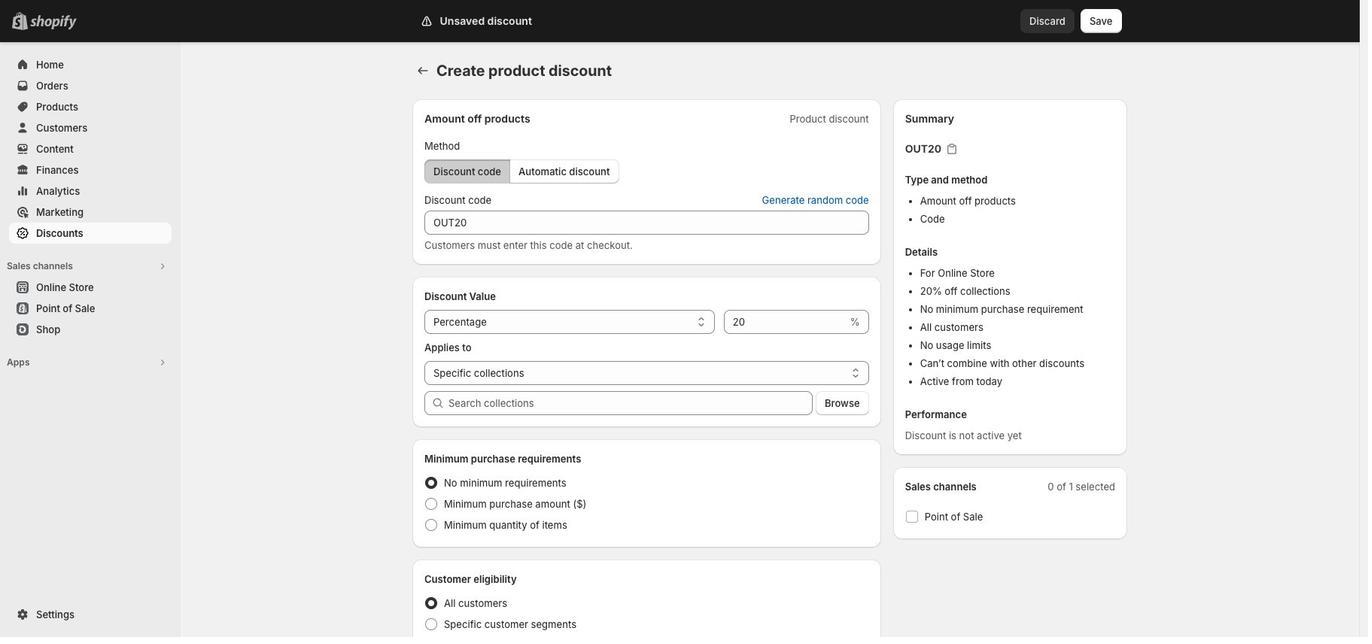Task type: vqa. For each thing, say whether or not it's contained in the screenshot.
Home
no



Task type: locate. For each thing, give the bounding box(es) containing it.
None text field
[[724, 310, 848, 334]]

shopify image
[[30, 15, 77, 30]]

None text field
[[425, 211, 869, 235]]



Task type: describe. For each thing, give the bounding box(es) containing it.
Search collections text field
[[449, 391, 813, 416]]



